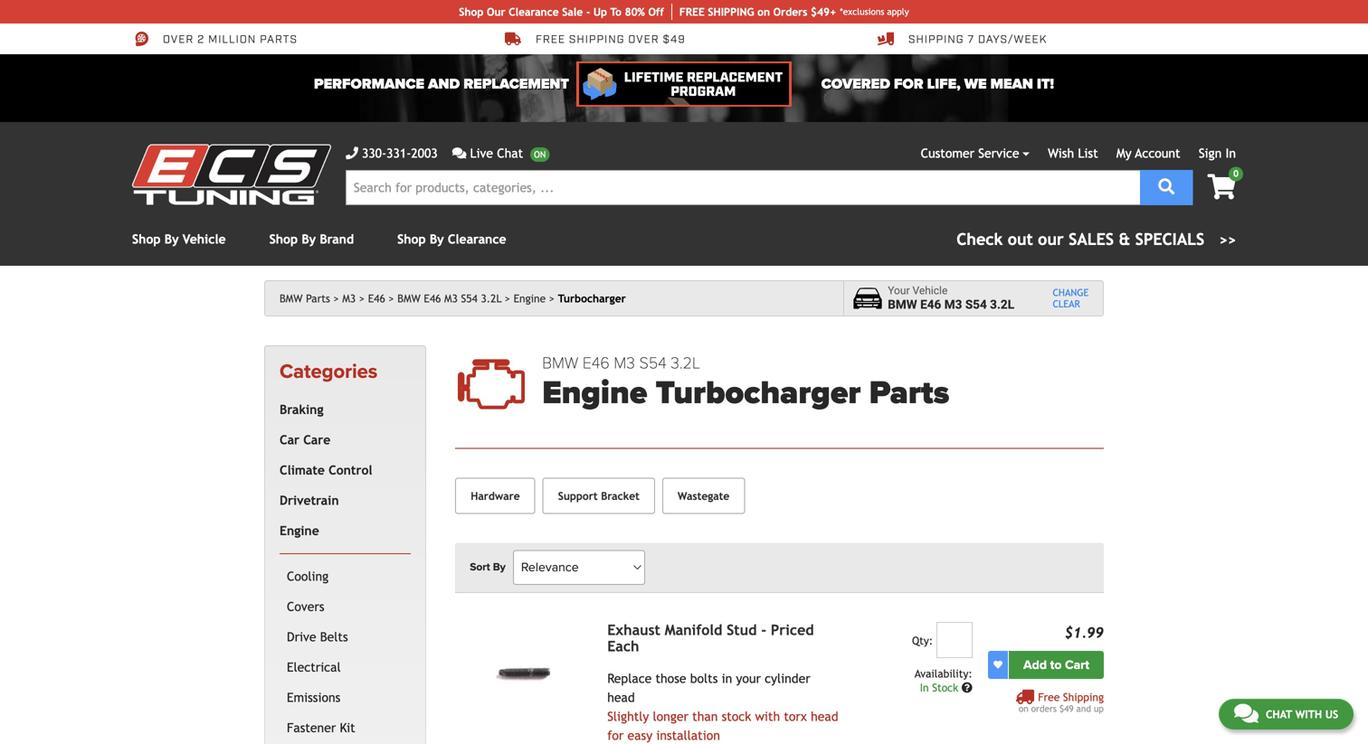 Task type: locate. For each thing, give the bounding box(es) containing it.
1 horizontal spatial s54
[[639, 354, 667, 373]]

parts
[[306, 292, 330, 305], [869, 374, 949, 413]]

1 horizontal spatial shipping
[[1063, 691, 1104, 704]]

0 horizontal spatial clearance
[[448, 232, 506, 247]]

shop
[[459, 5, 483, 18], [132, 232, 161, 247], [269, 232, 298, 247], [397, 232, 426, 247]]

2 vertical spatial engine
[[280, 524, 319, 538]]

0 horizontal spatial -
[[586, 5, 590, 18]]

vehicle
[[183, 232, 226, 247], [913, 285, 948, 297]]

hardware
[[471, 490, 520, 503]]

None number field
[[936, 622, 972, 659]]

wastegate link
[[662, 478, 745, 515]]

1 horizontal spatial chat
[[1266, 708, 1292, 721]]

s54 for bmw e46 m3 s54 3.2l
[[461, 292, 478, 305]]

1 vertical spatial vehicle
[[913, 285, 948, 297]]

shop our clearance sale - up to 80% off link
[[459, 4, 672, 20]]

engine link right the bmw e46 m3 s54 3.2l link
[[514, 292, 555, 305]]

search image
[[1158, 179, 1175, 195]]

sort
[[470, 561, 490, 574]]

bmw parts link
[[280, 292, 339, 305]]

customer service
[[921, 146, 1019, 161]]

0 vertical spatial head
[[607, 691, 635, 705]]

change clear
[[1053, 287, 1089, 310]]

es#263132 - 11127593376 - exhaust manifold stud - priced each - replace those bolts in your cylinder head - genuine bmw - bmw image
[[455, 622, 593, 725]]

0 horizontal spatial with
[[755, 710, 780, 724]]

1 vertical spatial shipping
[[1063, 691, 1104, 704]]

clear
[[1053, 299, 1080, 310]]

engine inside category navigation element
[[280, 524, 319, 538]]

1 horizontal spatial engine link
[[514, 292, 555, 305]]

up
[[1094, 704, 1104, 714]]

replace
[[607, 672, 652, 686]]

with left us
[[1295, 708, 1322, 721]]

your
[[736, 672, 761, 686]]

0 horizontal spatial shipping
[[908, 32, 964, 47]]

0 horizontal spatial on
[[757, 5, 770, 18]]

1 vertical spatial $49
[[1059, 704, 1074, 714]]

1 vertical spatial clearance
[[448, 232, 506, 247]]

0 horizontal spatial s54
[[461, 292, 478, 305]]

330-331-2003 link
[[346, 144, 438, 163]]

s54 inside bmw e46 m3 s54 3.2l engine turbocharger parts
[[639, 354, 667, 373]]

my
[[1116, 146, 1132, 161]]

1 vertical spatial engine link
[[276, 516, 407, 546]]

engine link down drivetrain
[[276, 516, 407, 546]]

electrical link
[[283, 653, 407, 683]]

vehicle inside "your vehicle bmw e46 m3 s54 3.2l"
[[913, 285, 948, 297]]

by left brand
[[302, 232, 316, 247]]

- right the stud
[[761, 622, 766, 639]]

$49 right 'over'
[[663, 32, 686, 47]]

chat
[[497, 146, 523, 161], [1266, 708, 1292, 721]]

sales & specials link
[[957, 227, 1236, 252]]

control
[[329, 463, 372, 478]]

on left orders
[[1019, 704, 1028, 714]]

comments image
[[452, 147, 466, 160]]

our
[[487, 5, 505, 18]]

0 horizontal spatial $49
[[663, 32, 686, 47]]

$49 inside free shipping on orders $49 and up
[[1059, 704, 1074, 714]]

0 horizontal spatial vehicle
[[183, 232, 226, 247]]

sales
[[1069, 230, 1114, 249]]

1 vertical spatial in
[[920, 682, 929, 694]]

bmw parts
[[280, 292, 330, 305]]

easy
[[628, 729, 652, 743]]

chat right "live"
[[497, 146, 523, 161]]

parts
[[260, 32, 298, 47]]

shipping 7 days/week link
[[878, 31, 1047, 47]]

free ship ping on orders $49+ *exclusions apply
[[679, 5, 909, 18]]

performance and replacement
[[314, 76, 569, 93]]

sales & specials
[[1069, 230, 1205, 249]]

0 horizontal spatial head
[[607, 691, 635, 705]]

head up the slightly
[[607, 691, 635, 705]]

engine
[[514, 292, 546, 305], [542, 374, 647, 413], [280, 524, 319, 538]]

free shipping on orders $49 and up
[[1019, 691, 1104, 714]]

0 horizontal spatial engine link
[[276, 516, 407, 546]]

by for clearance
[[430, 232, 444, 247]]

e46
[[368, 292, 385, 305], [424, 292, 441, 305], [920, 298, 941, 312], [583, 354, 610, 373]]

brand
[[320, 232, 354, 247]]

chat right comments image at the right bottom of page
[[1266, 708, 1292, 721]]

in right sign
[[1226, 146, 1236, 161]]

1 horizontal spatial on
[[1019, 704, 1028, 714]]

free
[[679, 5, 705, 18]]

1 horizontal spatial 3.2l
[[671, 354, 700, 373]]

head
[[607, 691, 635, 705], [811, 710, 838, 724]]

category navigation element
[[264, 346, 426, 745]]

0 vertical spatial engine
[[514, 292, 546, 305]]

1 vertical spatial chat
[[1266, 708, 1292, 721]]

with left torx in the right bottom of the page
[[755, 710, 780, 724]]

shop for shop by vehicle
[[132, 232, 161, 247]]

engine for 'engine' link to the bottom
[[280, 524, 319, 538]]

head right torx in the right bottom of the page
[[811, 710, 838, 724]]

3.2l inside bmw e46 m3 s54 3.2l engine turbocharger parts
[[671, 354, 700, 373]]

sale
[[562, 5, 583, 18]]

1 horizontal spatial vehicle
[[913, 285, 948, 297]]

by
[[164, 232, 179, 247], [302, 232, 316, 247], [430, 232, 444, 247], [493, 561, 506, 574]]

cylinder
[[765, 672, 810, 686]]

by up bmw e46 m3 s54 3.2l
[[430, 232, 444, 247]]

in stock
[[920, 682, 962, 694]]

0 vertical spatial shipping
[[908, 32, 964, 47]]

free down to
[[1038, 691, 1060, 704]]

parts inside bmw e46 m3 s54 3.2l engine turbocharger parts
[[869, 374, 949, 413]]

clearance up the bmw e46 m3 s54 3.2l link
[[448, 232, 506, 247]]

m3 link
[[342, 292, 365, 305]]

for
[[894, 76, 923, 93]]

m3
[[342, 292, 356, 305], [444, 292, 458, 305], [944, 298, 962, 312], [614, 354, 635, 373]]

installation
[[656, 729, 720, 743]]

2 horizontal spatial 3.2l
[[990, 298, 1014, 312]]

0 vertical spatial vehicle
[[183, 232, 226, 247]]

shipping inside free shipping on orders $49 and up
[[1063, 691, 1104, 704]]

wish
[[1048, 146, 1074, 161]]

ship
[[708, 5, 730, 18]]

-
[[586, 5, 590, 18], [761, 622, 766, 639]]

1 horizontal spatial $49
[[1059, 704, 1074, 714]]

0 vertical spatial chat
[[497, 146, 523, 161]]

bmw
[[280, 292, 303, 305], [397, 292, 421, 305], [888, 298, 917, 312], [542, 354, 578, 373]]

s54 inside "your vehicle bmw e46 m3 s54 3.2l"
[[965, 298, 987, 312]]

off
[[648, 5, 664, 18]]

live
[[470, 146, 493, 161]]

clearance for our
[[509, 5, 559, 18]]

1 vertical spatial free
[[1038, 691, 1060, 704]]

wish list
[[1048, 146, 1098, 161]]

1 vertical spatial on
[[1019, 704, 1028, 714]]

- inside exhaust manifold stud - priced each
[[761, 622, 766, 639]]

clearance for by
[[448, 232, 506, 247]]

shipping left 7 on the right top of the page
[[908, 32, 964, 47]]

3.2l inside "your vehicle bmw e46 m3 s54 3.2l"
[[990, 298, 1014, 312]]

0 horizontal spatial free
[[536, 32, 566, 47]]

shipping inside 'link'
[[908, 32, 964, 47]]

change link
[[1053, 287, 1089, 299]]

in left stock
[[920, 682, 929, 694]]

1 horizontal spatial turbocharger
[[656, 374, 861, 413]]

1 vertical spatial head
[[811, 710, 838, 724]]

sign
[[1199, 146, 1222, 161]]

bolts
[[690, 672, 718, 686]]

7
[[968, 32, 975, 47]]

by down ecs tuning image
[[164, 232, 179, 247]]

1 horizontal spatial parts
[[869, 374, 949, 413]]

covered
[[821, 76, 890, 93]]

e46 inside "your vehicle bmw e46 m3 s54 3.2l"
[[920, 298, 941, 312]]

1 horizontal spatial -
[[761, 622, 766, 639]]

1 horizontal spatial in
[[1226, 146, 1236, 161]]

availability:
[[915, 668, 972, 680]]

free shipping over $49 link
[[505, 31, 686, 47]]

by right sort
[[493, 561, 506, 574]]

replacement
[[464, 76, 569, 93]]

your
[[888, 285, 910, 297]]

on right ping
[[757, 5, 770, 18]]

0 vertical spatial clearance
[[509, 5, 559, 18]]

$49 left and
[[1059, 704, 1074, 714]]

0 horizontal spatial turbocharger
[[558, 292, 626, 305]]

account
[[1135, 146, 1180, 161]]

each
[[607, 638, 639, 655]]

customer service button
[[921, 144, 1030, 163]]

covered for life, we mean it!
[[821, 76, 1054, 93]]

0 horizontal spatial chat
[[497, 146, 523, 161]]

ping
[[730, 5, 754, 18]]

2 horizontal spatial s54
[[965, 298, 987, 312]]

- left up
[[586, 5, 590, 18]]

over
[[628, 32, 659, 47]]

free for shipping
[[1038, 691, 1060, 704]]

0 vertical spatial -
[[586, 5, 590, 18]]

climate control link
[[276, 455, 407, 486]]

vehicle down ecs tuning image
[[183, 232, 226, 247]]

braking
[[280, 402, 323, 417]]

cart
[[1065, 658, 1089, 673]]

my account
[[1116, 146, 1180, 161]]

bmw e46 m3 s54 3.2l link
[[397, 292, 510, 305]]

0 vertical spatial free
[[536, 32, 566, 47]]

1 vertical spatial engine
[[542, 374, 647, 413]]

1 vertical spatial -
[[761, 622, 766, 639]]

shipping down cart at the right of the page
[[1063, 691, 1104, 704]]

330-
[[362, 146, 387, 161]]

0 vertical spatial on
[[757, 5, 770, 18]]

shipping
[[908, 32, 964, 47], [1063, 691, 1104, 704]]

1 horizontal spatial free
[[1038, 691, 1060, 704]]

0 horizontal spatial parts
[[306, 292, 330, 305]]

clearance right our
[[509, 5, 559, 18]]

1 horizontal spatial clearance
[[509, 5, 559, 18]]

2
[[197, 32, 205, 47]]

bmw inside "your vehicle bmw e46 m3 s54 3.2l"
[[888, 298, 917, 312]]

bmw inside bmw e46 m3 s54 3.2l engine turbocharger parts
[[542, 354, 578, 373]]

1 vertical spatial turbocharger
[[656, 374, 861, 413]]

specials
[[1135, 230, 1205, 249]]

free inside free shipping on orders $49 and up
[[1038, 691, 1060, 704]]

3.2l for bmw e46 m3 s54 3.2l
[[481, 292, 502, 305]]

vehicle right "your" on the top right of page
[[913, 285, 948, 297]]

question circle image
[[962, 682, 972, 693]]

0 horizontal spatial 3.2l
[[481, 292, 502, 305]]

ecs tuning image
[[132, 144, 331, 205]]

free down 'shop our clearance sale - up to 80% off'
[[536, 32, 566, 47]]

in
[[1226, 146, 1236, 161], [920, 682, 929, 694]]

care
[[303, 433, 331, 447]]

shop by brand
[[269, 232, 354, 247]]

priced
[[771, 622, 814, 639]]

customer
[[921, 146, 975, 161]]

1 vertical spatial parts
[[869, 374, 949, 413]]



Task type: describe. For each thing, give the bounding box(es) containing it.
car care link
[[276, 425, 407, 455]]

shop by vehicle
[[132, 232, 226, 247]]

1 horizontal spatial head
[[811, 710, 838, 724]]

shop for shop our clearance sale - up to 80% off
[[459, 5, 483, 18]]

bmw for bmw e46 m3 s54 3.2l
[[397, 292, 421, 305]]

wastegate
[[678, 490, 730, 503]]

over
[[163, 32, 194, 47]]

kit
[[340, 721, 355, 735]]

Search text field
[[346, 170, 1140, 205]]

bmw for bmw parts
[[280, 292, 303, 305]]

and
[[428, 76, 460, 93]]

bmw for bmw e46 m3 s54 3.2l engine turbocharger parts
[[542, 354, 578, 373]]

0 vertical spatial turbocharger
[[558, 292, 626, 305]]

car
[[280, 433, 300, 447]]

0 vertical spatial engine link
[[514, 292, 555, 305]]

330-331-2003
[[362, 146, 438, 161]]

we
[[964, 76, 987, 93]]

torx
[[784, 710, 807, 724]]

free shipping over $49
[[536, 32, 686, 47]]

in
[[722, 672, 732, 686]]

exhaust
[[607, 622, 660, 639]]

orders
[[773, 5, 807, 18]]

your vehicle bmw e46 m3 s54 3.2l
[[888, 285, 1014, 312]]

stock
[[722, 710, 751, 724]]

by for brand
[[302, 232, 316, 247]]

cooling link
[[283, 562, 407, 592]]

engine subcategories element
[[280, 554, 411, 745]]

comments image
[[1234, 703, 1258, 725]]

sort by
[[470, 561, 506, 574]]

drivetrain
[[280, 493, 339, 508]]

m3 inside "your vehicle bmw e46 m3 s54 3.2l"
[[944, 298, 962, 312]]

over 2 million parts
[[163, 32, 298, 47]]

covers
[[287, 600, 324, 614]]

climate
[[280, 463, 325, 478]]

free for shipping
[[536, 32, 566, 47]]

e46 link
[[368, 292, 394, 305]]

3.2l for bmw e46 m3 s54 3.2l engine turbocharger parts
[[671, 354, 700, 373]]

*exclusions apply link
[[840, 5, 909, 19]]

shop by clearance link
[[397, 232, 506, 247]]

0 horizontal spatial in
[[920, 682, 929, 694]]

fastener
[[287, 721, 336, 735]]

2003
[[411, 146, 438, 161]]

by for vehicle
[[164, 232, 179, 247]]

shop by vehicle link
[[132, 232, 226, 247]]

chat with us
[[1266, 708, 1338, 721]]

those
[[656, 672, 686, 686]]

1 horizontal spatial with
[[1295, 708, 1322, 721]]

80%
[[625, 5, 645, 18]]

manifold
[[665, 622, 722, 639]]

sign in
[[1199, 146, 1236, 161]]

shop for shop by clearance
[[397, 232, 426, 247]]

emissions link
[[283, 683, 407, 713]]

drive belts link
[[283, 622, 407, 653]]

$49+
[[811, 5, 836, 18]]

bracket
[[601, 490, 640, 503]]

add to wish list image
[[993, 661, 1003, 670]]

on inside free shipping on orders $49 and up
[[1019, 704, 1028, 714]]

stud
[[727, 622, 757, 639]]

331-
[[387, 146, 411, 161]]

drive
[[287, 630, 316, 645]]

turbocharger inside bmw e46 m3 s54 3.2l engine turbocharger parts
[[656, 374, 861, 413]]

shopping cart image
[[1207, 174, 1236, 200]]

0
[[1233, 168, 1239, 179]]

lifetime replacement program banner image
[[576, 62, 792, 107]]

shipping
[[569, 32, 625, 47]]

engine inside bmw e46 m3 s54 3.2l engine turbocharger parts
[[542, 374, 647, 413]]

braking link
[[276, 395, 407, 425]]

add
[[1023, 658, 1047, 673]]

m3 inside bmw e46 m3 s54 3.2l engine turbocharger parts
[[614, 354, 635, 373]]

to
[[1050, 658, 1062, 673]]

than
[[692, 710, 718, 724]]

with inside the replace those bolts in your cylinder head slightly longer than stock with torx head for easy installation
[[755, 710, 780, 724]]

e46 inside bmw e46 m3 s54 3.2l engine turbocharger parts
[[583, 354, 610, 373]]

replace those bolts in your cylinder head slightly longer than stock with torx head for easy installation
[[607, 672, 838, 743]]

0 vertical spatial in
[[1226, 146, 1236, 161]]

$1.99
[[1065, 625, 1104, 641]]

wish list link
[[1048, 146, 1098, 161]]

&
[[1119, 230, 1130, 249]]

over 2 million parts link
[[132, 31, 298, 47]]

support bracket link
[[543, 478, 655, 515]]

covers link
[[283, 592, 407, 622]]

s54 for bmw e46 m3 s54 3.2l engine turbocharger parts
[[639, 354, 667, 373]]

million
[[208, 32, 256, 47]]

0 vertical spatial $49
[[663, 32, 686, 47]]

engine for the top 'engine' link
[[514, 292, 546, 305]]

support
[[558, 490, 598, 503]]

phone image
[[346, 147, 358, 160]]

performance
[[314, 76, 424, 93]]

bmw e46 m3 s54 3.2l engine turbocharger parts
[[542, 354, 949, 413]]

shop for shop by brand
[[269, 232, 298, 247]]

exhaust manifold stud - priced each link
[[607, 622, 814, 655]]

climate control
[[280, 463, 372, 478]]

car care
[[280, 433, 331, 447]]

cooling
[[287, 569, 329, 584]]

live chat link
[[452, 144, 550, 163]]

*exclusions
[[840, 6, 884, 17]]

drive belts
[[287, 630, 348, 645]]

slightly
[[607, 710, 649, 724]]

0 link
[[1193, 167, 1243, 201]]

it!
[[1037, 76, 1054, 93]]

0 vertical spatial parts
[[306, 292, 330, 305]]

orders
[[1031, 704, 1057, 714]]

for
[[607, 729, 624, 743]]

longer
[[653, 710, 689, 724]]



Task type: vqa. For each thing, say whether or not it's contained in the screenshot.
bottom TURBOCHARGER
yes



